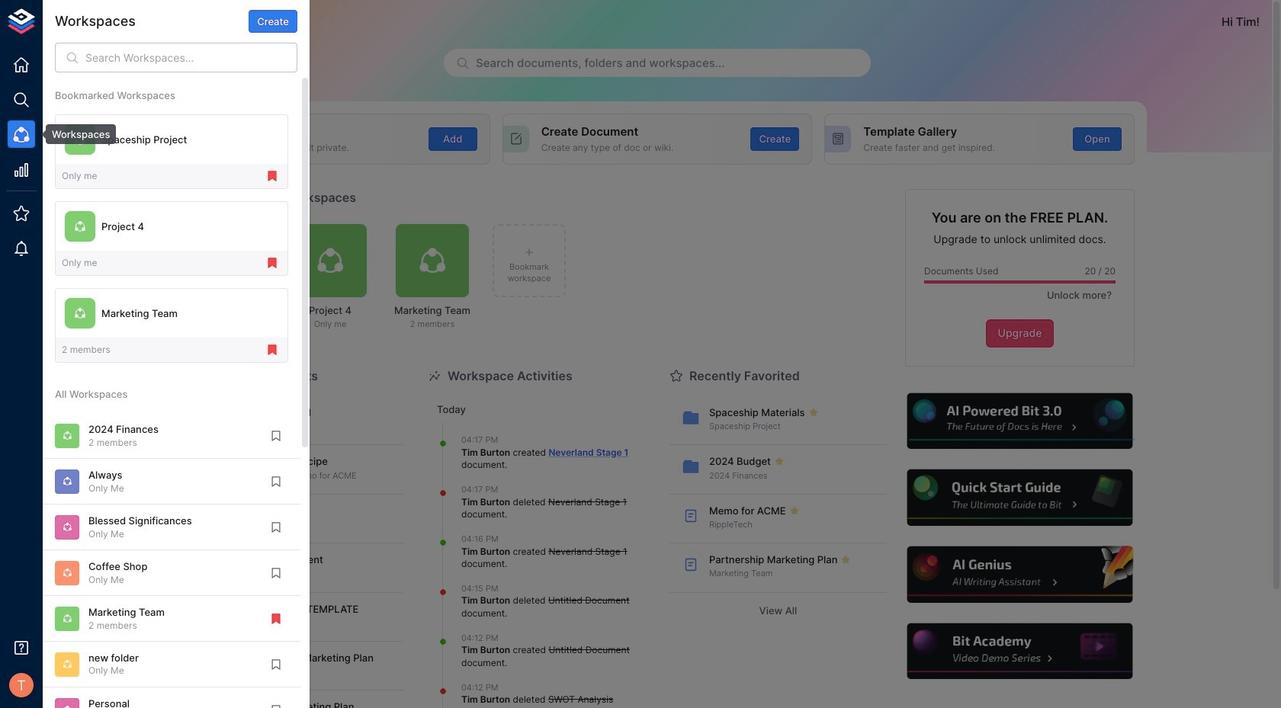 Task type: locate. For each thing, give the bounding box(es) containing it.
2 remove bookmark image from the top
[[266, 257, 279, 270]]

3 remove bookmark image from the top
[[266, 344, 279, 357]]

bookmark image
[[269, 429, 283, 443], [269, 521, 283, 535]]

1 vertical spatial remove bookmark image
[[266, 257, 279, 270]]

4 bookmark image from the top
[[269, 704, 283, 709]]

tooltip
[[35, 124, 116, 144]]

2 bookmark image from the top
[[269, 521, 283, 535]]

0 vertical spatial bookmark image
[[269, 429, 283, 443]]

1 vertical spatial bookmark image
[[269, 521, 283, 535]]

help image
[[906, 391, 1135, 452], [906, 468, 1135, 529], [906, 545, 1135, 606], [906, 622, 1135, 682]]

2 vertical spatial remove bookmark image
[[266, 344, 279, 357]]

bookmark image
[[269, 475, 283, 489], [269, 567, 283, 581], [269, 658, 283, 672], [269, 704, 283, 709]]

0 vertical spatial remove bookmark image
[[266, 170, 279, 183]]

remove bookmark image
[[269, 613, 283, 626]]

remove bookmark image
[[266, 170, 279, 183], [266, 257, 279, 270], [266, 344, 279, 357]]

3 bookmark image from the top
[[269, 658, 283, 672]]

2 help image from the top
[[906, 468, 1135, 529]]

2 bookmark image from the top
[[269, 567, 283, 581]]

3 help image from the top
[[906, 545, 1135, 606]]

1 bookmark image from the top
[[269, 429, 283, 443]]



Task type: vqa. For each thing, say whether or not it's contained in the screenshot.
sixth Bookmark icon from the top of the page
yes



Task type: describe. For each thing, give the bounding box(es) containing it.
1 remove bookmark image from the top
[[266, 170, 279, 183]]

Search Workspaces... text field
[[85, 43, 298, 73]]

1 help image from the top
[[906, 391, 1135, 452]]

4 help image from the top
[[906, 622, 1135, 682]]

1 bookmark image from the top
[[269, 475, 283, 489]]



